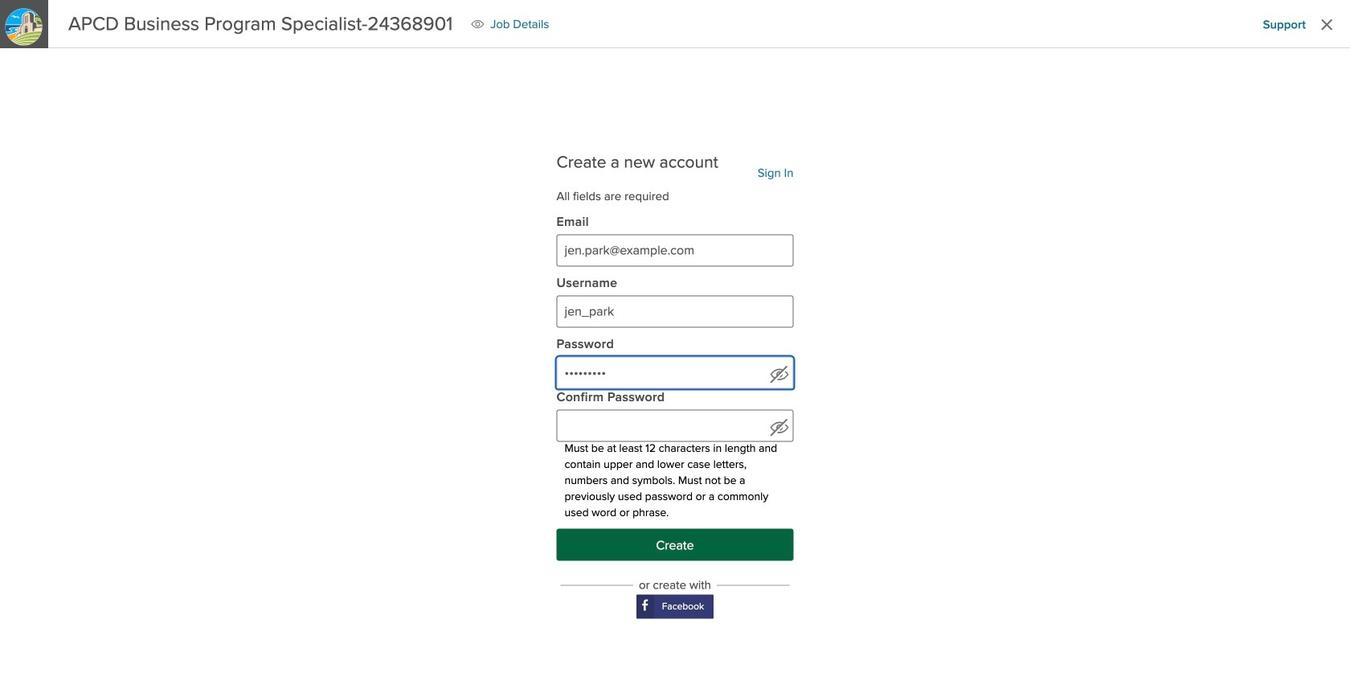 Task type: describe. For each thing, give the bounding box(es) containing it.
xs image
[[471, 18, 484, 31]]

1   password field from the top
[[557, 357, 794, 389]]



Task type: locate. For each thing, give the bounding box(es) containing it.
1 vertical spatial click to show the password image
[[770, 418, 789, 437]]

county of san diego image
[[0, 3, 47, 51]]

0 vertical spatial click to show the password image
[[770, 365, 789, 384]]

None text field
[[557, 295, 794, 328]]

None text field
[[557, 234, 794, 266]]

0 vertical spatial   password field
[[557, 357, 794, 389]]

2   password field from the top
[[557, 410, 794, 442]]

1 click to show the password image from the top
[[770, 365, 789, 384]]

1 vertical spatial   password field
[[557, 410, 794, 442]]

click to show the password image
[[770, 365, 789, 384], [770, 418, 789, 437]]

  password field
[[557, 357, 794, 389], [557, 410, 794, 442]]

click to show the password image for 2nd  password field from the bottom of the page
[[770, 365, 789, 384]]

2 click to show the password image from the top
[[770, 418, 789, 437]]

click to show the password image for second  password field from the top
[[770, 418, 789, 437]]



Task type: vqa. For each thing, say whether or not it's contained in the screenshot.
 password field
yes



